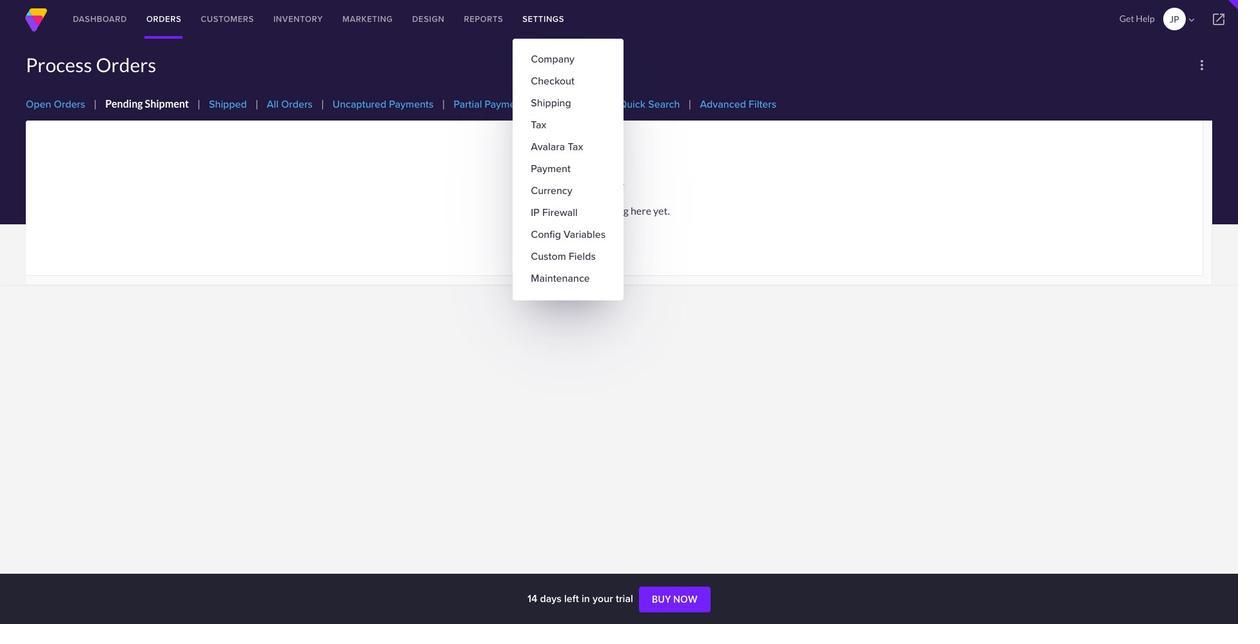 Task type: vqa. For each thing, say whether or not it's contained in the screenshot.
Widgets
yes



Task type: locate. For each thing, give the bounding box(es) containing it.
6 | from the left
[[538, 98, 541, 110]]

widgets
[[610, 180, 625, 195]]

tax
[[531, 117, 547, 132], [568, 139, 583, 154]]

open orders
[[26, 97, 85, 112]]

0 horizontal spatial payments
[[389, 97, 434, 112]]

1 vertical spatial tax
[[568, 139, 583, 154]]

1 horizontal spatial payments
[[485, 97, 529, 112]]

1 payments from the left
[[389, 97, 434, 112]]

buy
[[652, 594, 671, 605]]

config variables
[[531, 227, 606, 242]]

orders right all
[[281, 97, 313, 112]]

| right all orders at the left top
[[321, 98, 324, 110]]

| left all
[[255, 98, 258, 110]]

company
[[531, 52, 575, 66]]

buy now link
[[639, 587, 711, 613]]

search
[[567, 97, 599, 112], [648, 97, 680, 112]]

hmm,
[[565, 204, 592, 217]]

search
[[549, 97, 565, 112]]

| left partial
[[442, 98, 445, 110]]

payments right uncaptured
[[389, 97, 434, 112]]

0 horizontal spatial search
[[567, 97, 599, 112]]

orders
[[146, 13, 181, 25], [96, 53, 156, 76], [54, 97, 85, 112], [281, 97, 313, 112]]

orders left customers
[[146, 13, 181, 25]]

0 horizontal spatial tax
[[531, 117, 547, 132]]

pending
[[105, 98, 143, 110]]

here
[[631, 204, 651, 217]]

search up tax "link"
[[567, 97, 599, 112]]

firewall
[[542, 205, 578, 220]]

jp
[[1170, 14, 1180, 25]]

settings
[[523, 13, 564, 25]]

shipping link
[[513, 93, 624, 114]]

14
[[528, 591, 537, 606]]

quick search
[[619, 97, 680, 112]]

yet.
[[653, 204, 670, 217]]

orders up pending
[[96, 53, 156, 76]]

left
[[564, 591, 579, 606]]

tax down tax "link"
[[568, 139, 583, 154]]

shipped link
[[209, 97, 247, 112]]

search inside search search
[[567, 97, 599, 112]]

payment link
[[513, 159, 624, 179]]

shipping
[[531, 95, 571, 110]]

ip firewall
[[531, 205, 578, 220]]

1 | from the left
[[94, 98, 97, 110]]

orders right open
[[54, 97, 85, 112]]

0 vertical spatial tax
[[531, 117, 547, 132]]

marketing
[[342, 13, 393, 25]]

custom
[[531, 249, 566, 264]]

| left advanced
[[689, 98, 692, 110]]

avalara
[[531, 139, 565, 154]]

open
[[26, 97, 51, 112]]

payments for partial payments
[[485, 97, 529, 112]]

| left pending
[[94, 98, 97, 110]]

maintenance link
[[513, 268, 624, 289]]

uncaptured payments
[[333, 97, 434, 112]]

5 | from the left
[[442, 98, 445, 110]]

|
[[94, 98, 97, 110], [197, 98, 201, 110], [255, 98, 258, 110], [321, 98, 324, 110], [442, 98, 445, 110], [538, 98, 541, 110], [689, 98, 692, 110]]

partial payments link
[[454, 97, 529, 112]]

tax inside "link"
[[531, 117, 547, 132]]

| left search
[[538, 98, 541, 110]]

advanced
[[700, 97, 746, 112]]

payments for uncaptured payments
[[389, 97, 434, 112]]

2 payments from the left
[[485, 97, 529, 112]]

tax up the 'avalara'
[[531, 117, 547, 132]]

2 | from the left
[[197, 98, 201, 110]]

trial
[[616, 591, 633, 606]]

config
[[531, 227, 561, 242]]

1 search from the left
[[567, 97, 599, 112]]

advanced filters
[[700, 97, 777, 112]]

company link
[[513, 49, 624, 70]]

1 horizontal spatial search
[[648, 97, 680, 112]]

payments
[[389, 97, 434, 112], [485, 97, 529, 112]]

search search
[[549, 97, 599, 112]]

nothing
[[594, 204, 629, 217]]

 link
[[1200, 0, 1238, 39]]

custom fields
[[531, 249, 596, 264]]

uncaptured payments link
[[333, 97, 434, 112]]

buy now
[[652, 594, 698, 605]]

4 | from the left
[[321, 98, 324, 110]]

your
[[593, 591, 613, 606]]

| left shipped link
[[197, 98, 201, 110]]

2 search from the left
[[648, 97, 680, 112]]

search right quick
[[648, 97, 680, 112]]

payments right partial
[[485, 97, 529, 112]]



Task type: describe. For each thing, give the bounding box(es) containing it.
hmm, nothing here yet.
[[565, 204, 670, 217]]

more_vert
[[1195, 57, 1210, 73]]

inventory
[[273, 13, 323, 25]]

orders for process orders
[[96, 53, 156, 76]]

process orders
[[26, 53, 156, 76]]

orders for open orders
[[54, 97, 85, 112]]

design
[[412, 13, 445, 25]]

uncaptured
[[333, 97, 387, 112]]

shipment
[[145, 98, 189, 110]]

avalara tax
[[531, 139, 583, 154]]

currency
[[531, 183, 573, 198]]

fields
[[569, 249, 596, 264]]

variables
[[564, 227, 606, 242]]

partial
[[454, 97, 482, 112]]

dashboard link
[[63, 0, 137, 39]]

checkout
[[531, 74, 575, 88]]

in
[[582, 591, 590, 606]]

3 | from the left
[[255, 98, 258, 110]]

search for quick
[[648, 97, 680, 112]]

ip firewall link
[[513, 203, 624, 223]]

all orders link
[[267, 97, 313, 112]]

all orders
[[267, 97, 313, 112]]

help
[[1136, 13, 1155, 24]]

1 horizontal spatial tax
[[568, 139, 583, 154]]


[[1211, 12, 1227, 27]]

filters
[[749, 97, 777, 112]]

get help
[[1120, 13, 1155, 24]]

partial payments
[[454, 97, 529, 112]]

more_vert button
[[1192, 55, 1213, 75]]

get
[[1120, 13, 1134, 24]]

quick search link
[[619, 97, 680, 112]]

pending shipment
[[105, 98, 189, 110]]

process
[[26, 53, 92, 76]]

config variables link
[[513, 224, 624, 245]]


[[1186, 14, 1198, 26]]

customers
[[201, 13, 254, 25]]

payment
[[531, 161, 571, 176]]

quick
[[619, 97, 646, 112]]

now
[[673, 594, 698, 605]]

maintenance
[[531, 271, 590, 286]]

avalara tax link
[[513, 137, 624, 157]]

7 | from the left
[[689, 98, 692, 110]]

ip
[[531, 205, 540, 220]]

shipped
[[209, 97, 247, 112]]

pending shipment link
[[105, 98, 189, 110]]

dashboard
[[73, 13, 127, 25]]

advanced filters link
[[700, 97, 777, 112]]

all
[[267, 97, 279, 112]]

currency link
[[513, 181, 624, 201]]

checkout link
[[513, 71, 624, 92]]

custom fields link
[[513, 246, 624, 267]]

14 days left in your trial
[[528, 591, 636, 606]]

days
[[540, 591, 562, 606]]

reports
[[464, 13, 503, 25]]

tax link
[[513, 115, 624, 135]]

search for search
[[567, 97, 599, 112]]

open orders link
[[26, 97, 85, 112]]

orders for all orders
[[281, 97, 313, 112]]



